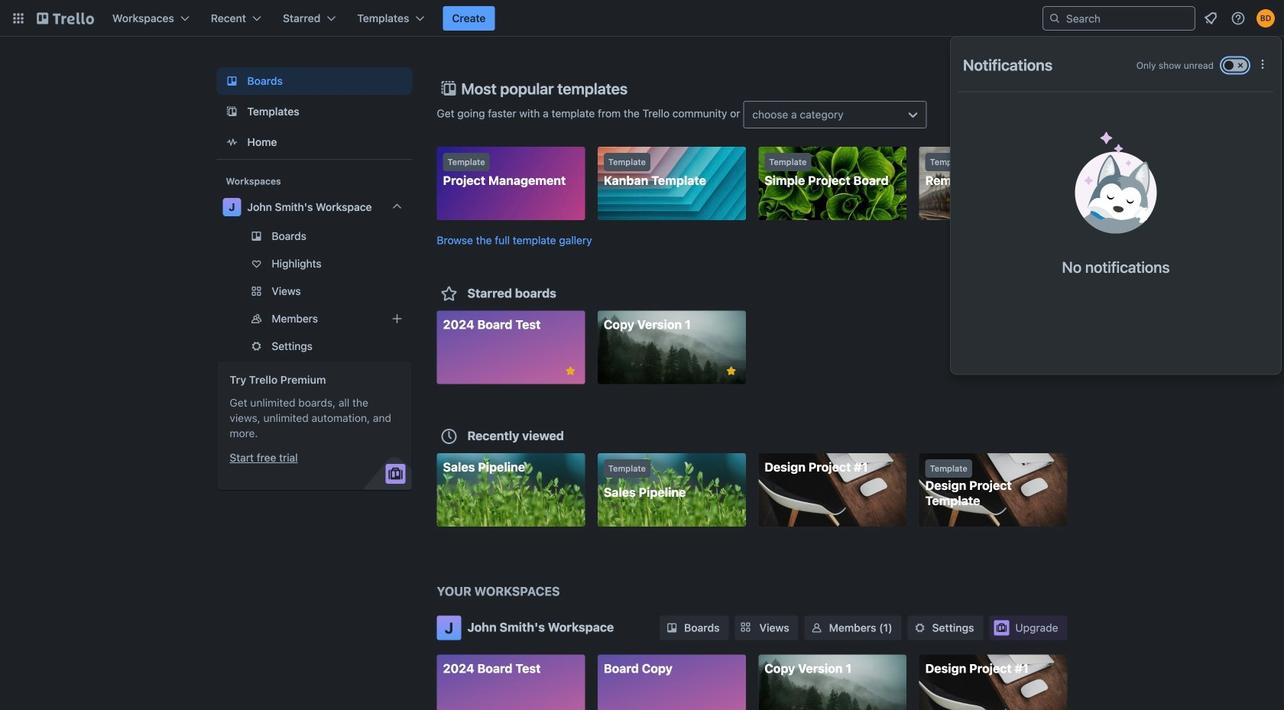 Task type: vqa. For each thing, say whether or not it's contained in the screenshot.
template board image
yes



Task type: locate. For each thing, give the bounding box(es) containing it.
0 horizontal spatial click to unstar this board. it will be removed from your starred list. image
[[564, 364, 577, 378]]

0 notifications image
[[1202, 9, 1220, 28]]

0 horizontal spatial sm image
[[664, 620, 680, 636]]

sm image
[[664, 620, 680, 636], [809, 620, 825, 636]]

board image
[[223, 72, 241, 90]]

1 horizontal spatial click to unstar this board. it will be removed from your starred list. image
[[725, 364, 738, 378]]

2 horizontal spatial click to unstar this board. it will be removed from your starred list. image
[[885, 708, 899, 710]]

open information menu image
[[1231, 11, 1246, 26]]

1 horizontal spatial sm image
[[809, 620, 825, 636]]

add image
[[388, 310, 406, 328]]

search image
[[1049, 12, 1061, 24]]

click to unstar this board. it will be removed from your starred list. image
[[564, 364, 577, 378], [725, 364, 738, 378], [885, 708, 899, 710]]

template board image
[[223, 102, 241, 121]]



Task type: describe. For each thing, give the bounding box(es) containing it.
barb dwyer (barbdwyer3) image
[[1257, 9, 1275, 28]]

sm image
[[912, 620, 928, 636]]

home image
[[223, 133, 241, 151]]

taco image
[[1075, 132, 1157, 234]]

primary element
[[0, 0, 1284, 37]]

Search field
[[1061, 8, 1195, 29]]

1 sm image from the left
[[664, 620, 680, 636]]

2 sm image from the left
[[809, 620, 825, 636]]

click to unstar this board. it will be removed from your starred list. image
[[564, 708, 577, 710]]

back to home image
[[37, 6, 94, 31]]



